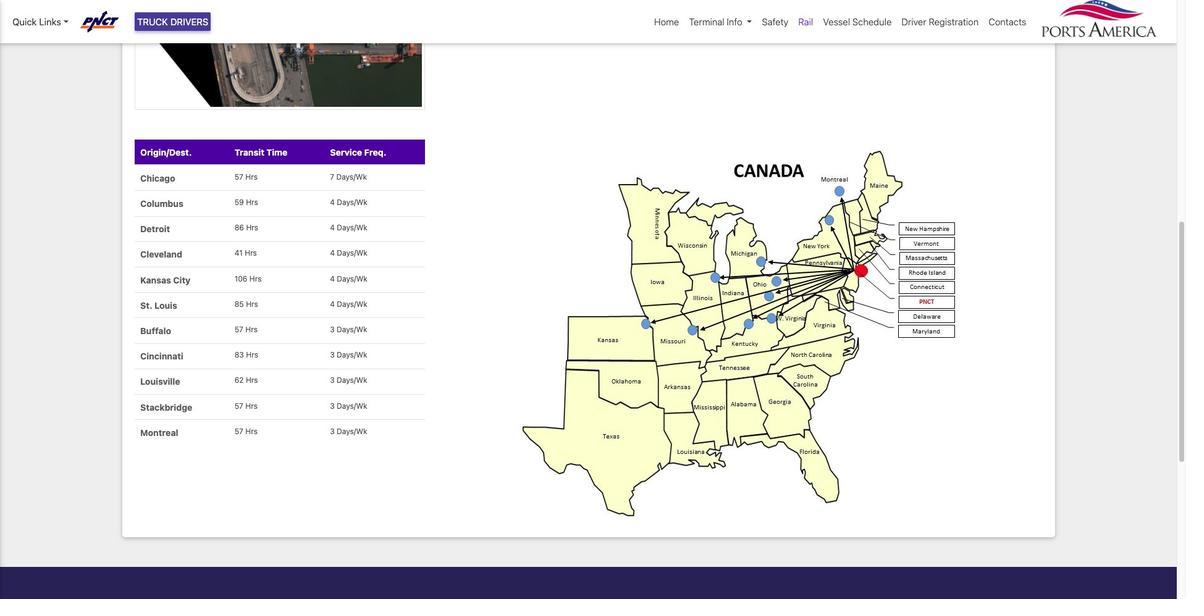 Task type: describe. For each thing, give the bounding box(es) containing it.
contacts link
[[984, 10, 1032, 34]]

hrs for columbus
[[246, 198, 258, 207]]

57 hrs for chicago
[[235, 172, 258, 182]]

3 days/wk for louisville
[[330, 376, 368, 385]]

days/wk for chicago
[[336, 172, 367, 182]]

4 days/wk for cleveland
[[330, 249, 368, 258]]

kansas city
[[140, 275, 191, 285]]

safety link
[[757, 10, 794, 34]]

59 hrs
[[235, 198, 258, 207]]

41
[[235, 249, 243, 258]]

chicago
[[140, 173, 175, 183]]

4 for st. louis
[[330, 300, 335, 309]]

buffalo
[[140, 326, 171, 336]]

106 hrs
[[235, 274, 262, 283]]

vessel
[[823, 16, 851, 27]]

days/wk for louisville
[[337, 376, 368, 385]]

hrs for stackbridge
[[246, 401, 258, 411]]

57 for buffalo
[[235, 325, 243, 334]]

1 vertical spatial rail image
[[513, 140, 974, 525]]

driver registration link
[[897, 10, 984, 34]]

columbus
[[140, 198, 183, 209]]

service
[[330, 147, 362, 157]]

terminal info link
[[684, 10, 757, 34]]

truck
[[137, 16, 168, 27]]

hrs for st. louis
[[246, 300, 258, 309]]

cincinnati
[[140, 351, 183, 362]]

days/wk for cincinnati
[[337, 351, 368, 360]]

rail
[[799, 16, 814, 27]]

41 hrs
[[235, 249, 257, 258]]

days/wk for columbus
[[337, 198, 368, 207]]

3 for stackbridge
[[330, 401, 335, 411]]

days/wk for st. louis
[[337, 300, 368, 309]]

3 for buffalo
[[330, 325, 335, 334]]

links
[[39, 16, 61, 27]]

contacts
[[989, 16, 1027, 27]]

4 days/wk for columbus
[[330, 198, 368, 207]]

4 days/wk for st. louis
[[330, 300, 368, 309]]

hrs for cleveland
[[245, 249, 257, 258]]

62
[[235, 376, 244, 385]]

3 days/wk for montreal
[[330, 427, 368, 436]]

3 days/wk for buffalo
[[330, 325, 368, 334]]

83 hrs
[[235, 351, 258, 360]]

59
[[235, 198, 244, 207]]

days/wk for kansas city
[[337, 274, 368, 283]]

cleveland
[[140, 249, 182, 260]]

3 for cincinnati
[[330, 351, 335, 360]]

4 days/wk for detroit
[[330, 223, 368, 233]]

transit
[[235, 147, 264, 157]]

4 for columbus
[[330, 198, 335, 207]]

montreal
[[140, 428, 178, 438]]

4 for kansas city
[[330, 274, 335, 283]]

hrs for montreal
[[246, 427, 258, 436]]

106
[[235, 274, 248, 283]]

hrs for buffalo
[[246, 325, 258, 334]]

57 hrs for buffalo
[[235, 325, 258, 334]]

3 for montreal
[[330, 427, 335, 436]]

85
[[235, 300, 244, 309]]

info
[[727, 16, 743, 27]]

st.
[[140, 300, 153, 311]]

stackbridge
[[140, 402, 192, 413]]

3 days/wk for cincinnati
[[330, 351, 368, 360]]

vessel schedule link
[[818, 10, 897, 34]]

days/wk for buffalo
[[337, 325, 368, 334]]



Task type: vqa. For each thing, say whether or not it's contained in the screenshot.


Task type: locate. For each thing, give the bounding box(es) containing it.
62 hrs
[[235, 376, 258, 385]]

truck drivers
[[137, 16, 208, 27]]

2 57 hrs from the top
[[235, 325, 258, 334]]

4 4 from the top
[[330, 274, 335, 283]]

4 57 from the top
[[235, 427, 243, 436]]

louisville
[[140, 377, 180, 387]]

83
[[235, 351, 244, 360]]

4 days/wk for kansas city
[[330, 274, 368, 283]]

vessel schedule
[[823, 16, 892, 27]]

4 3 from the top
[[330, 401, 335, 411]]

quick
[[12, 16, 37, 27]]

3
[[330, 325, 335, 334], [330, 351, 335, 360], [330, 376, 335, 385], [330, 401, 335, 411], [330, 427, 335, 436]]

registration
[[929, 16, 979, 27]]

4 for detroit
[[330, 223, 335, 233]]

3 57 from the top
[[235, 401, 243, 411]]

hrs for louisville
[[246, 376, 258, 385]]

2 4 from the top
[[330, 223, 335, 233]]

1 57 from the top
[[235, 172, 243, 182]]

86 hrs
[[235, 223, 258, 233]]

5 4 from the top
[[330, 300, 335, 309]]

4 4 days/wk from the top
[[330, 274, 368, 283]]

hrs for cincinnati
[[246, 351, 258, 360]]

days/wk
[[336, 172, 367, 182], [337, 198, 368, 207], [337, 223, 368, 233], [337, 249, 368, 258], [337, 274, 368, 283], [337, 300, 368, 309], [337, 325, 368, 334], [337, 351, 368, 360], [337, 376, 368, 385], [337, 401, 368, 411], [337, 427, 368, 436]]

2 3 days/wk from the top
[[330, 351, 368, 360]]

kansas
[[140, 275, 171, 285]]

time
[[267, 147, 288, 157]]

home
[[654, 16, 679, 27]]

rail link
[[794, 10, 818, 34]]

origin/dest.
[[140, 147, 192, 157]]

2 57 from the top
[[235, 325, 243, 334]]

7 days/wk
[[330, 172, 367, 182]]

safety
[[762, 16, 789, 27]]

1 horizontal spatial rail image
[[513, 140, 974, 525]]

57 for montreal
[[235, 427, 243, 436]]

detroit
[[140, 224, 170, 234]]

3 for louisville
[[330, 376, 335, 385]]

3 3 days/wk from the top
[[330, 376, 368, 385]]

transit time
[[235, 147, 288, 157]]

hrs for kansas city
[[250, 274, 262, 283]]

2 3 from the top
[[330, 351, 335, 360]]

5 3 from the top
[[330, 427, 335, 436]]

3 3 from the top
[[330, 376, 335, 385]]

truck drivers link
[[135, 12, 211, 31]]

quick links
[[12, 16, 61, 27]]

1 4 from the top
[[330, 198, 335, 207]]

57 for stackbridge
[[235, 401, 243, 411]]

1 3 days/wk from the top
[[330, 325, 368, 334]]

1 57 hrs from the top
[[235, 172, 258, 182]]

service freq.
[[330, 147, 387, 157]]

0 vertical spatial rail image
[[134, 0, 425, 110]]

hrs for chicago
[[246, 172, 258, 182]]

57 hrs for stackbridge
[[235, 401, 258, 411]]

85 hrs
[[235, 300, 258, 309]]

57 for chicago
[[235, 172, 243, 182]]

1 3 from the top
[[330, 325, 335, 334]]

4 57 hrs from the top
[[235, 427, 258, 436]]

5 3 days/wk from the top
[[330, 427, 368, 436]]

3 days/wk for stackbridge
[[330, 401, 368, 411]]

3 4 days/wk from the top
[[330, 249, 368, 258]]

hrs for detroit
[[246, 223, 258, 233]]

3 4 from the top
[[330, 249, 335, 258]]

7
[[330, 172, 334, 182]]

5 4 days/wk from the top
[[330, 300, 368, 309]]

terminal
[[689, 16, 725, 27]]

city
[[173, 275, 191, 285]]

days/wk for detroit
[[337, 223, 368, 233]]

57
[[235, 172, 243, 182], [235, 325, 243, 334], [235, 401, 243, 411], [235, 427, 243, 436]]

hrs
[[246, 172, 258, 182], [246, 198, 258, 207], [246, 223, 258, 233], [245, 249, 257, 258], [250, 274, 262, 283], [246, 300, 258, 309], [246, 325, 258, 334], [246, 351, 258, 360], [246, 376, 258, 385], [246, 401, 258, 411], [246, 427, 258, 436]]

st. louis
[[140, 300, 177, 311]]

driver
[[902, 16, 927, 27]]

86
[[235, 223, 244, 233]]

3 57 hrs from the top
[[235, 401, 258, 411]]

days/wk for cleveland
[[337, 249, 368, 258]]

3 days/wk
[[330, 325, 368, 334], [330, 351, 368, 360], [330, 376, 368, 385], [330, 401, 368, 411], [330, 427, 368, 436]]

4 for cleveland
[[330, 249, 335, 258]]

0 horizontal spatial rail image
[[134, 0, 425, 110]]

57 hrs for montreal
[[235, 427, 258, 436]]

4 3 days/wk from the top
[[330, 401, 368, 411]]

4 days/wk
[[330, 198, 368, 207], [330, 223, 368, 233], [330, 249, 368, 258], [330, 274, 368, 283], [330, 300, 368, 309]]

louis
[[155, 300, 177, 311]]

freq.
[[364, 147, 387, 157]]

terminal info
[[689, 16, 743, 27]]

4
[[330, 198, 335, 207], [330, 223, 335, 233], [330, 249, 335, 258], [330, 274, 335, 283], [330, 300, 335, 309]]

days/wk for montreal
[[337, 427, 368, 436]]

quick links link
[[12, 15, 68, 29]]

home link
[[650, 10, 684, 34]]

days/wk for stackbridge
[[337, 401, 368, 411]]

rail image
[[134, 0, 425, 110], [513, 140, 974, 525]]

1 4 days/wk from the top
[[330, 198, 368, 207]]

2 4 days/wk from the top
[[330, 223, 368, 233]]

57 hrs
[[235, 172, 258, 182], [235, 325, 258, 334], [235, 401, 258, 411], [235, 427, 258, 436]]

schedule
[[853, 16, 892, 27]]

driver registration
[[902, 16, 979, 27]]

drivers
[[170, 16, 208, 27]]



